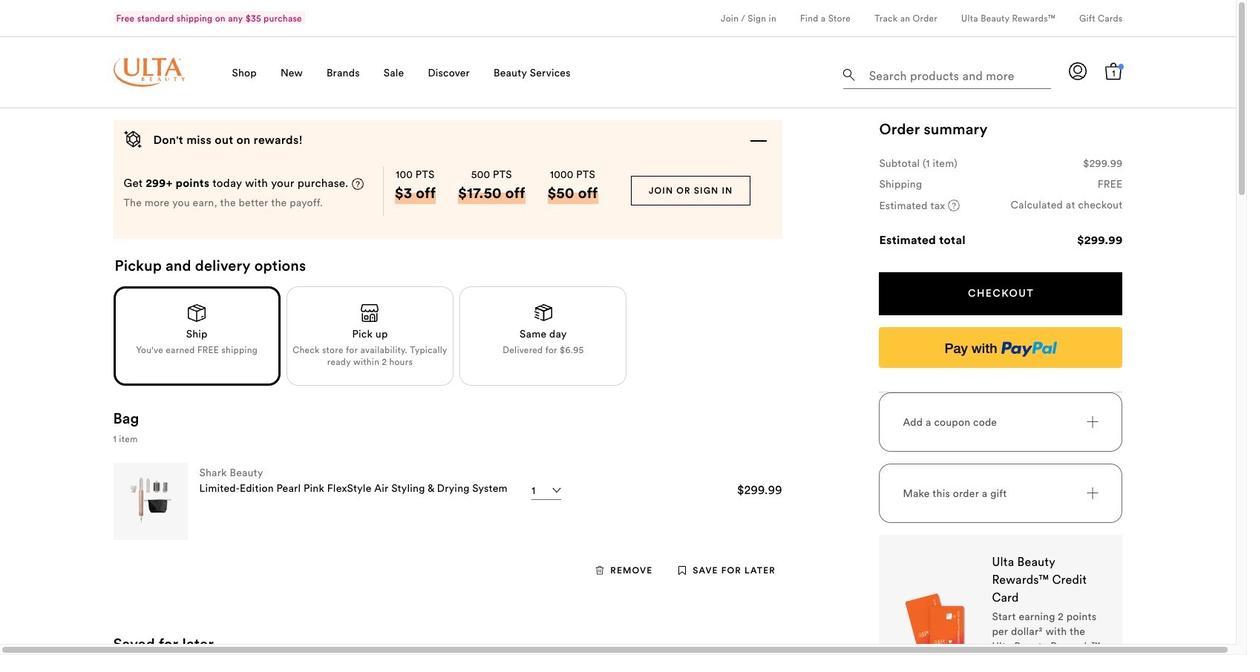 Task type: vqa. For each thing, say whether or not it's contained in the screenshot.
D1OLIVE THE PERFORMER Skin-Focused Foundation icon
no



Task type: describe. For each thing, give the bounding box(es) containing it.
click to learn more about earning rewards points. image
[[352, 178, 364, 190]]

1 withiconright image from the top
[[1087, 416, 1099, 428]]

2 withiconright image from the top
[[1087, 488, 1099, 500]]

2 withicon image from the left
[[678, 566, 687, 575]]

product group
[[113, 446, 782, 600]]

1 withicon image from the left
[[596, 566, 605, 575]]

learn more how tax is estimated image
[[948, 200, 960, 212]]



Task type: locate. For each thing, give the bounding box(es) containing it.
log in to your ulta account image
[[1070, 62, 1087, 80]]

1 horizontal spatial withicon image
[[678, 566, 687, 575]]

1 vertical spatial withiconright image
[[1087, 488, 1099, 500]]

withiconright image
[[1087, 416, 1099, 428], [1087, 488, 1099, 500]]

withicon image
[[596, 566, 605, 575], [678, 566, 687, 575]]

0 horizontal spatial withicon image
[[596, 566, 605, 575]]

Search products and more search field
[[868, 59, 1047, 86]]

0 vertical spatial withiconright image
[[1087, 416, 1099, 428]]

None search field
[[844, 56, 1052, 92]]



